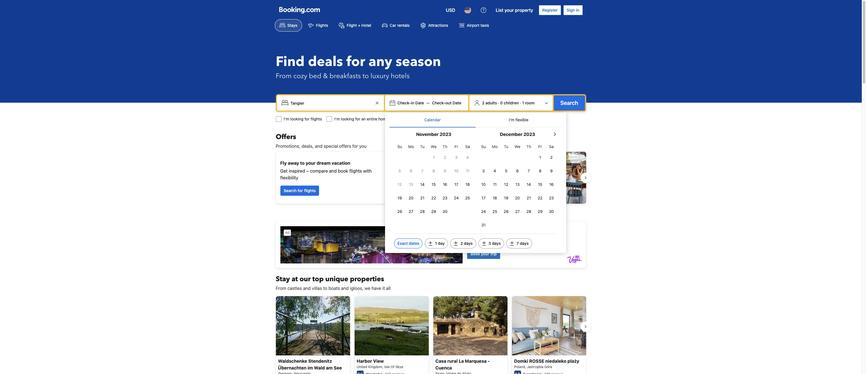 Task type: locate. For each thing, give the bounding box(es) containing it.
1 horizontal spatial your
[[449, 157, 459, 162]]

0 horizontal spatial 7
[[421, 168, 423, 173]]

and
[[315, 144, 322, 149], [329, 168, 337, 174], [303, 286, 311, 291], [341, 286, 349, 291]]

10 down reduced
[[481, 182, 486, 187]]

28 right 27 december 2023 "option"
[[526, 209, 531, 214]]

0 horizontal spatial 4
[[466, 155, 469, 160]]

2 5 from the left
[[505, 168, 507, 173]]

0 vertical spatial region
[[271, 150, 591, 206]]

3 left 4 'checkbox' at the top right of the page
[[482, 168, 485, 173]]

12
[[398, 182, 402, 187], [504, 182, 508, 187]]

1 left room
[[522, 100, 524, 105]]

home
[[378, 117, 389, 121]]

7 right "6" option
[[421, 168, 423, 173]]

3 for 3 checkbox
[[482, 168, 485, 173]]

and right the deals,
[[315, 144, 322, 149]]

wald
[[314, 365, 325, 371]]

14 December 2023 checkbox
[[523, 178, 534, 191]]

1 left take
[[433, 155, 435, 160]]

dream
[[317, 161, 331, 166]]

to right away
[[300, 161, 305, 166]]

1 21 from the left
[[420, 196, 424, 200]]

find for deals
[[276, 52, 305, 71]]

2 su from the left
[[481, 144, 486, 149]]

see
[[334, 365, 342, 371]]

1 horizontal spatial looking
[[341, 117, 354, 121]]

5 for 5 checkbox
[[505, 168, 507, 173]]

27 inside option
[[409, 209, 413, 214]]

17 for 17 option
[[454, 182, 458, 187]]

1 su from the left
[[397, 144, 402, 149]]

2 horizontal spatial your
[[505, 8, 514, 13]]

16 for the 16 november 2023 option at the right
[[443, 182, 447, 187]]

17 up stay
[[454, 182, 458, 187]]

20 December 2023 checkbox
[[512, 192, 523, 204]]

1 region from the top
[[271, 150, 591, 206]]

su up 5 option
[[397, 144, 402, 149]]

20 inside the 20 november 2023 "option"
[[409, 196, 413, 200]]

th for december 2023
[[526, 144, 531, 149]]

27 inside "option"
[[515, 209, 520, 214]]

0 vertical spatial 25
[[465, 196, 470, 200]]

9 left stays,
[[444, 168, 446, 173]]

1 vertical spatial 18
[[493, 196, 497, 200]]

30 inside checkbox
[[549, 209, 554, 214]]

17 November 2023 checkbox
[[451, 178, 462, 191]]

1 horizontal spatial 18
[[493, 196, 497, 200]]

1 vertical spatial find
[[441, 192, 449, 196]]

and left book
[[329, 168, 337, 174]]

17 inside checkbox
[[482, 196, 486, 200]]

0 horizontal spatial 10
[[454, 168, 458, 173]]

25 right stay
[[465, 196, 470, 200]]

1 13 from the left
[[409, 182, 413, 187]]

1 horizontal spatial 15
[[538, 182, 542, 187]]

we
[[365, 286, 370, 291]]

0 horizontal spatial search
[[284, 188, 297, 193]]

17 inside option
[[454, 182, 458, 187]]

6 December 2023 checkbox
[[512, 165, 523, 177]]

+
[[358, 23, 360, 28]]

25
[[465, 196, 470, 200], [492, 209, 497, 214]]

7 right 3 days
[[517, 241, 519, 246]]

23 November 2023 checkbox
[[439, 192, 451, 204]]

1 vertical spatial to
[[300, 161, 305, 166]]

12 right 11 december 2023 option
[[504, 182, 508, 187]]

mo up "6" option
[[408, 144, 414, 149]]

2 check- from the left
[[432, 100, 445, 105]]

for for an
[[355, 117, 360, 121]]

2 19 from the left
[[504, 196, 508, 200]]

18 left the 19 december 2023 checkbox
[[493, 196, 497, 200]]

2 15 from the left
[[538, 182, 542, 187]]

18 down many
[[466, 182, 470, 187]]

1 30 from the left
[[443, 209, 447, 214]]

0 horizontal spatial find
[[276, 52, 305, 71]]

22 inside checkbox
[[538, 196, 542, 200]]

for left work
[[449, 117, 454, 121]]

for up breakfasts
[[346, 52, 365, 71]]

29 December 2023 checkbox
[[534, 205, 546, 218]]

10 inside 10 december 2023 option
[[481, 182, 486, 187]]

offers promotions, deals, and special offers for you
[[276, 132, 367, 149]]

24 for "24" checkbox
[[481, 209, 486, 214]]

your
[[505, 8, 514, 13], [449, 157, 459, 162], [306, 161, 316, 166]]

21 inside checkbox
[[420, 196, 424, 200]]

1 vertical spatial from
[[276, 286, 286, 291]]

your inside 'take your longest vacation yet browse properties offering long- term stays, many at reduced monthly rates.'
[[449, 157, 459, 162]]

1 grid from the left
[[394, 141, 473, 218]]

take
[[438, 157, 448, 162]]

10 November 2023 checkbox
[[451, 165, 462, 177]]

i'm flexible button
[[476, 113, 562, 127]]

1 sa from the left
[[465, 144, 470, 149]]

2 sa from the left
[[549, 144, 554, 149]]

27 right 26 december 2023 checkbox at the right
[[515, 209, 520, 214]]

2 horizontal spatial 3
[[488, 241, 491, 246]]

1 looking from the left
[[290, 117, 303, 121]]

1 horizontal spatial 11
[[493, 182, 497, 187]]

9 November 2023 checkbox
[[439, 165, 451, 177]]

2 vertical spatial to
[[323, 286, 327, 291]]

1 vertical spatial in
[[411, 100, 414, 105]]

away
[[288, 161, 299, 166]]

13 November 2023 checkbox
[[405, 178, 417, 191]]

6 inside checkbox
[[516, 168, 519, 173]]

0 vertical spatial 10
[[454, 168, 458, 173]]

13 left 14 checkbox
[[515, 182, 520, 187]]

16 inside checkbox
[[549, 182, 554, 187]]

0 vertical spatial 18
[[466, 182, 470, 187]]

0 horizontal spatial 17
[[454, 182, 458, 187]]

plaży
[[568, 359, 579, 364]]

0 horizontal spatial 8
[[432, 168, 435, 173]]

0 horizontal spatial 22
[[431, 196, 436, 200]]

1 horizontal spatial th
[[526, 144, 531, 149]]

attractions link
[[416, 19, 453, 32]]

at up castles
[[292, 274, 298, 284]]

at inside the stay at our top unique properties from castles and villas to boats and igloos, we have it all
[[292, 274, 298, 284]]

18 inside 18 checkbox
[[466, 182, 470, 187]]

22 November 2023 checkbox
[[428, 192, 439, 204]]

1 horizontal spatial 20
[[515, 196, 520, 200]]

11 for 11 november 2023 checkbox
[[466, 168, 469, 173]]

booking.com image
[[279, 7, 320, 14]]

16 right 15 checkbox
[[549, 182, 554, 187]]

2 November 2023 checkbox
[[439, 151, 451, 164]]

grid for december
[[478, 141, 557, 231]]

1 horizontal spatial 24
[[481, 209, 486, 214]]

0 horizontal spatial 18
[[466, 182, 470, 187]]

for down 'flexibility'
[[298, 188, 303, 193]]

0 horizontal spatial 5
[[399, 168, 401, 173]]

6 for 6 checkbox
[[516, 168, 519, 173]]

1 horizontal spatial 23
[[549, 196, 554, 200]]

0 vertical spatial 11
[[466, 168, 469, 173]]

find up the cozy
[[276, 52, 305, 71]]

1 6 from the left
[[410, 168, 412, 173]]

9.0 element
[[357, 371, 364, 374]]

2 th from the left
[[526, 144, 531, 149]]

search for search for flights
[[284, 188, 297, 193]]

11 inside option
[[493, 182, 497, 187]]

your up –
[[306, 161, 316, 166]]

19 inside the 19 december 2023 checkbox
[[504, 196, 508, 200]]

2 6 from the left
[[516, 168, 519, 173]]

1 vertical spatial region
[[271, 294, 591, 374]]

to for for
[[363, 71, 369, 81]]

1 horizontal spatial 12
[[504, 182, 508, 187]]

23 right the 22 checkbox
[[549, 196, 554, 200]]

th up 2 checkbox
[[443, 144, 447, 149]]

mo for november
[[408, 144, 414, 149]]

1 inside checkbox
[[539, 155, 541, 160]]

i'm left the traveling
[[426, 117, 431, 121]]

2023
[[440, 132, 451, 137], [524, 132, 535, 137]]

looking right the i'm
[[290, 117, 303, 121]]

2 22 from the left
[[538, 196, 542, 200]]

i'm inside button
[[509, 117, 514, 122]]

properties up we at bottom
[[350, 274, 384, 284]]

16 inside option
[[443, 182, 447, 187]]

1 days from the left
[[464, 241, 473, 246]]

28 inside option
[[420, 209, 425, 214]]

24
[[454, 196, 459, 200], [481, 209, 486, 214]]

flights left with
[[349, 168, 362, 174]]

we down december 2023
[[515, 144, 520, 149]]

23 left a
[[443, 196, 447, 200]]

2 horizontal spatial 7
[[528, 168, 530, 173]]

6 November 2023 checkbox
[[405, 165, 417, 177]]

0 horizontal spatial at
[[292, 274, 298, 284]]

15 inside checkbox
[[432, 182, 436, 187]]

11 down the longest
[[466, 168, 469, 173]]

2 days from the left
[[492, 241, 501, 246]]

1 26 from the left
[[397, 209, 402, 214]]

2 20 from the left
[[515, 196, 520, 200]]

stendenitz
[[308, 359, 332, 364]]

8
[[432, 168, 435, 173], [539, 168, 541, 173]]

1 vertical spatial 24
[[481, 209, 486, 214]]

region containing waldschenke stendenitz übernachten im wald am see
[[271, 294, 591, 374]]

4 inside 4 option
[[466, 155, 469, 160]]

29
[[431, 209, 436, 214], [538, 209, 543, 214]]

for for any
[[346, 52, 365, 71]]

11 inside checkbox
[[466, 168, 469, 173]]

0 horizontal spatial date
[[415, 100, 424, 105]]

1 horizontal spatial days
[[492, 241, 501, 246]]

5 for 5 option
[[399, 168, 401, 173]]

from
[[276, 71, 292, 81], [276, 286, 286, 291]]

1 vertical spatial 11
[[493, 182, 497, 187]]

0 horizontal spatial tu
[[420, 144, 425, 149]]

6 right 5 option
[[410, 168, 412, 173]]

tu down december
[[504, 144, 508, 149]]

20 right 19 option
[[409, 196, 413, 200]]

rosse
[[529, 359, 544, 364]]

8 inside option
[[432, 168, 435, 173]]

0 horizontal spatial 26
[[397, 209, 402, 214]]

1 horizontal spatial grid
[[478, 141, 557, 231]]

1 horizontal spatial 26
[[504, 209, 509, 214]]

1 27 from the left
[[409, 209, 413, 214]]

7 inside checkbox
[[421, 168, 423, 173]]

2 13 from the left
[[515, 182, 520, 187]]

harbor view united kingdom, isle of skye
[[357, 359, 403, 369]]

2 8 from the left
[[539, 168, 541, 173]]

date
[[415, 100, 424, 105], [453, 100, 461, 105]]

1 horizontal spatial 10
[[481, 182, 486, 187]]

20 right the 19 december 2023 checkbox
[[515, 196, 520, 200]]

stay
[[453, 192, 461, 196]]

2 fr from the left
[[538, 144, 542, 149]]

1 horizontal spatial to
[[323, 286, 327, 291]]

30 right the '29 december 2023' option
[[549, 209, 554, 214]]

2 from from the top
[[276, 286, 286, 291]]

4 November 2023 checkbox
[[462, 151, 473, 164]]

sa
[[465, 144, 470, 149], [549, 144, 554, 149]]

—
[[426, 100, 430, 105]]

13 for 13 november 2023 checkbox
[[409, 182, 413, 187]]

2 right 1 december 2023 checkbox
[[550, 155, 553, 160]]

13 inside 'checkbox'
[[515, 182, 520, 187]]

25 right "24" checkbox
[[492, 209, 497, 214]]

0 horizontal spatial ·
[[498, 100, 499, 105]]

0 horizontal spatial i'm
[[334, 117, 340, 121]]

bed
[[309, 71, 321, 81]]

0 horizontal spatial 16
[[443, 182, 447, 187]]

0 vertical spatial 4
[[466, 155, 469, 160]]

any
[[369, 52, 392, 71]]

2023 for december 2023
[[524, 132, 535, 137]]

10 inside 10 november 2023 option
[[454, 168, 458, 173]]

24 December 2023 checkbox
[[478, 205, 489, 218]]

1 29 from the left
[[431, 209, 436, 214]]

0 vertical spatial properties
[[454, 165, 475, 170]]

4 inside 4 'checkbox'
[[494, 168, 496, 173]]

0 horizontal spatial 24
[[454, 196, 459, 200]]

16 down 'term'
[[443, 182, 447, 187]]

17 for 17 checkbox
[[482, 196, 486, 200]]

2023 down i'm traveling for work
[[440, 132, 451, 137]]

3 days from the left
[[520, 241, 529, 246]]

2 26 from the left
[[504, 209, 509, 214]]

offering
[[476, 165, 492, 170]]

i'm flexible
[[509, 117, 528, 122]]

30 right 29 option
[[443, 209, 447, 214]]

2 29 from the left
[[538, 209, 543, 214]]

10 December 2023 checkbox
[[478, 178, 489, 191]]

2 looking from the left
[[341, 117, 354, 121]]

27 right 26 november 2023 checkbox
[[409, 209, 413, 214]]

2 grid from the left
[[478, 141, 557, 231]]

1 from from the top
[[276, 71, 292, 81]]

29 inside option
[[431, 209, 436, 214]]

deals,
[[302, 144, 314, 149]]

tu
[[420, 144, 425, 149], [504, 144, 508, 149]]

check- up apartment
[[397, 100, 411, 105]]

1 vertical spatial 10
[[481, 182, 486, 187]]

2 we from the left
[[515, 144, 520, 149]]

0 horizontal spatial 25
[[465, 196, 470, 200]]

0 vertical spatial in
[[576, 8, 579, 12]]

su up offering
[[481, 144, 486, 149]]

1 vertical spatial 17
[[482, 196, 486, 200]]

20 November 2023 checkbox
[[405, 192, 417, 204]]

in inside sign in "link"
[[576, 8, 579, 12]]

0 vertical spatial search
[[560, 100, 578, 106]]

1 19 from the left
[[398, 196, 402, 200]]

sign in link
[[563, 5, 583, 15]]

9 for 9 option
[[550, 168, 553, 173]]

1 horizontal spatial tu
[[504, 144, 508, 149]]

4 right 3 november 2023 checkbox
[[466, 155, 469, 160]]

tab list containing calendar
[[390, 113, 562, 128]]

top
[[312, 274, 324, 284]]

28 right 27 option
[[420, 209, 425, 214]]

1 vertical spatial properties
[[350, 274, 384, 284]]

1 horizontal spatial we
[[515, 144, 520, 149]]

region containing take your longest vacation yet
[[271, 150, 591, 206]]

1 vertical spatial at
[[292, 274, 298, 284]]

1 horizontal spatial 29
[[538, 209, 543, 214]]

3 for 3 november 2023 checkbox
[[455, 155, 458, 160]]

and inside offers promotions, deals, and special offers for you
[[315, 144, 322, 149]]

1 mo from the left
[[408, 144, 414, 149]]

i'm down where are you going? field
[[334, 117, 340, 121]]

24 inside checkbox
[[481, 209, 486, 214]]

1 horizontal spatial ·
[[520, 100, 521, 105]]

to inside find deals for any season from cozy bed & breakfasts to luxury hotels
[[363, 71, 369, 81]]

waldschenke
[[278, 359, 307, 364]]

22 right the 21 option
[[538, 196, 542, 200]]

find inside find deals for any season from cozy bed & breakfasts to luxury hotels
[[276, 52, 305, 71]]

31
[[481, 223, 486, 227]]

18 inside 18 december 2023 checkbox
[[493, 196, 497, 200]]

9 for "9" option
[[444, 168, 446, 173]]

fr up 1 december 2023 checkbox
[[538, 144, 542, 149]]

1 vertical spatial 4
[[494, 168, 496, 173]]

19 December 2023 checkbox
[[501, 192, 512, 204]]

1 horizontal spatial check-
[[432, 100, 445, 105]]

fly away to your dream vacation image
[[385, 158, 424, 197]]

1 horizontal spatial 21
[[527, 196, 531, 200]]

2 horizontal spatial i'm
[[509, 117, 514, 122]]

for inside find deals for any season from cozy bed & breakfasts to luxury hotels
[[346, 52, 365, 71]]

tab list
[[390, 113, 562, 128]]

· right children
[[520, 100, 521, 105]]

2 27 from the left
[[515, 209, 520, 214]]

date right the out on the top of page
[[453, 100, 461, 105]]

17 December 2023 checkbox
[[478, 192, 489, 204]]

20 inside 20 december 2023 checkbox
[[515, 196, 520, 200]]

8 left 'term'
[[432, 168, 435, 173]]

search inside button
[[560, 100, 578, 106]]

1 9 from the left
[[444, 168, 446, 173]]

days for 3 days
[[492, 241, 501, 246]]

15 inside checkbox
[[538, 182, 542, 187]]

i'm for i'm traveling for work
[[426, 117, 431, 121]]

we up 1 november 2023 checkbox
[[431, 144, 437, 149]]

14 right 13 november 2023 checkbox
[[420, 182, 425, 187]]

2 left adults
[[482, 100, 484, 105]]

0 horizontal spatial 15
[[432, 182, 436, 187]]

9 inside option
[[444, 168, 446, 173]]

12 for 12 checkbox
[[398, 182, 402, 187]]

waldschenke stendenitz übernachten im wald am see link
[[276, 296, 350, 374]]

übernachten
[[278, 365, 307, 371]]

0 vertical spatial to
[[363, 71, 369, 81]]

5 inside checkbox
[[505, 168, 507, 173]]

your for property
[[505, 8, 514, 13]]

1 · from the left
[[498, 100, 499, 105]]

13 inside checkbox
[[409, 182, 413, 187]]

tu down november
[[420, 144, 425, 149]]

25 November 2023 checkbox
[[462, 192, 473, 204]]

main content containing offers
[[271, 132, 591, 374]]

stays
[[287, 23, 297, 28]]

29 inside option
[[538, 209, 543, 214]]

vacation up offering
[[477, 157, 496, 162]]

properties
[[454, 165, 475, 170], [350, 274, 384, 284]]

0
[[500, 100, 503, 105]]

in right sign
[[576, 8, 579, 12]]

30 for 30 checkbox
[[549, 209, 554, 214]]

7 for 7 checkbox
[[421, 168, 423, 173]]

your inside 'fly away to your dream vacation get inspired – compare and book flights with flexibility'
[[306, 161, 316, 166]]

0 horizontal spatial 29
[[431, 209, 436, 214]]

2 28 from the left
[[526, 209, 531, 214]]

1 horizontal spatial properties
[[454, 165, 475, 170]]

2 vertical spatial 3
[[488, 241, 491, 246]]

18
[[466, 182, 470, 187], [493, 196, 497, 200]]

2 21 from the left
[[527, 196, 531, 200]]

26 November 2023 checkbox
[[394, 205, 405, 218]]

29 for 29 option
[[431, 209, 436, 214]]

am
[[326, 365, 333, 371]]

th
[[443, 144, 447, 149], [526, 144, 531, 149]]

book
[[338, 168, 348, 174]]

search inside region
[[284, 188, 297, 193]]

1 20 from the left
[[409, 196, 413, 200]]

properties inside 'take your longest vacation yet browse properties offering long- term stays, many at reduced monthly rates.'
[[454, 165, 475, 170]]

7 left 8 checkbox
[[528, 168, 530, 173]]

28 December 2023 checkbox
[[523, 205, 534, 218]]

0 horizontal spatial 13
[[409, 182, 413, 187]]

1 horizontal spatial 22
[[538, 196, 542, 200]]

compare
[[310, 168, 328, 174]]

14 November 2023 checkbox
[[417, 178, 428, 191]]

for left the an
[[355, 117, 360, 121]]

for inside offers promotions, deals, and special offers for you
[[352, 144, 358, 149]]

2 9 from the left
[[550, 168, 553, 173]]

looking for i'm
[[341, 117, 354, 121]]

wonderful element
[[366, 372, 382, 374]]

days for 7 days
[[520, 241, 529, 246]]

1 th from the left
[[443, 144, 447, 149]]

0 horizontal spatial days
[[464, 241, 473, 246]]

13
[[409, 182, 413, 187], [515, 182, 520, 187]]

4 right offering
[[494, 168, 496, 173]]

8 right 7 option
[[539, 168, 541, 173]]

16
[[443, 182, 447, 187], [549, 182, 554, 187]]

7 days
[[517, 241, 529, 246]]

attractions
[[428, 23, 448, 28]]

out
[[445, 100, 452, 105]]

0 horizontal spatial 27
[[409, 209, 413, 214]]

1 23 from the left
[[443, 196, 447, 200]]

11 right 10 december 2023 option
[[493, 182, 497, 187]]

8 inside checkbox
[[539, 168, 541, 173]]

0 vertical spatial 3
[[455, 155, 458, 160]]

21 December 2023 checkbox
[[523, 192, 534, 204]]

19
[[398, 196, 402, 200], [504, 196, 508, 200]]

2 12 from the left
[[504, 182, 508, 187]]

for for flights
[[305, 117, 310, 121]]

main content
[[271, 132, 591, 374]]

19 inside 19 option
[[398, 196, 402, 200]]

30 December 2023 checkbox
[[546, 205, 557, 218]]

your right take
[[449, 157, 459, 162]]

19 left the 20 november 2023 "option"
[[398, 196, 402, 200]]

29 right 28 checkbox
[[538, 209, 543, 214]]

for
[[346, 52, 365, 71], [305, 117, 310, 121], [355, 117, 360, 121], [449, 117, 454, 121], [352, 144, 358, 149], [298, 188, 303, 193]]

1 16 from the left
[[443, 182, 447, 187]]

30 inside checkbox
[[443, 209, 447, 214]]

1 horizontal spatial 13
[[515, 182, 520, 187]]

1 2023 from the left
[[440, 132, 451, 137]]

8 December 2023 checkbox
[[534, 165, 546, 177]]

to inside the stay at our top unique properties from castles and villas to boats and igloos, we have it all
[[323, 286, 327, 291]]

1 horizontal spatial fr
[[538, 144, 542, 149]]

6 inside option
[[410, 168, 412, 173]]

22 inside 'option'
[[431, 196, 436, 200]]

1 12 from the left
[[398, 182, 402, 187]]

grid
[[394, 141, 473, 218], [478, 141, 557, 231]]

29 right 28 option
[[431, 209, 436, 214]]

·
[[498, 100, 499, 105], [520, 100, 521, 105]]

28 inside checkbox
[[526, 209, 531, 214]]

&
[[323, 71, 328, 81]]

1 horizontal spatial 9
[[550, 168, 553, 173]]

24 inside checkbox
[[454, 196, 459, 200]]

2 30 from the left
[[549, 209, 554, 214]]

2 horizontal spatial to
[[363, 71, 369, 81]]

date left —
[[415, 100, 424, 105]]

22 right 21 november 2023 checkbox
[[431, 196, 436, 200]]

kingdom,
[[368, 365, 383, 369]]

1 28 from the left
[[420, 209, 425, 214]]

21
[[420, 196, 424, 200], [527, 196, 531, 200]]

0 vertical spatial at
[[474, 172, 478, 177]]

1 tu from the left
[[420, 144, 425, 149]]

find left a
[[441, 192, 449, 196]]

at left 3 checkbox
[[474, 172, 478, 177]]

6 for "6" option
[[410, 168, 412, 173]]

1 fr from the left
[[455, 144, 458, 149]]

13 for 13 december 2023 'checkbox'
[[515, 182, 520, 187]]

dates
[[409, 241, 419, 246]]

25 for 25 'checkbox'
[[465, 196, 470, 200]]

2 December 2023 checkbox
[[546, 151, 557, 164]]

take your longest vacation yet image
[[535, 152, 586, 204]]

22
[[431, 196, 436, 200], [538, 196, 542, 200]]

flights down –
[[304, 188, 316, 193]]

stay
[[276, 274, 290, 284]]

tu for december
[[504, 144, 508, 149]]

find
[[276, 52, 305, 71], [441, 192, 449, 196]]

2 horizontal spatial days
[[520, 241, 529, 246]]

i'm looking for flights
[[284, 117, 322, 121]]

i'm left flexible
[[509, 117, 514, 122]]

3 right 2 checkbox
[[455, 155, 458, 160]]

search for flights
[[284, 188, 316, 193]]

progress bar
[[428, 208, 434, 210]]

18 for 18 december 2023 checkbox
[[493, 196, 497, 200]]

10
[[454, 168, 458, 173], [481, 182, 486, 187]]

fr up 3 november 2023 checkbox
[[455, 144, 458, 149]]

27 December 2023 checkbox
[[512, 205, 523, 218]]

1 horizontal spatial in
[[576, 8, 579, 12]]

and inside 'fly away to your dream vacation get inspired – compare and book flights with flexibility'
[[329, 168, 337, 174]]

11 November 2023 checkbox
[[462, 165, 473, 177]]

8 for '8 november 2023' option
[[432, 168, 435, 173]]

exceptional element
[[523, 372, 542, 374]]

check-out date button
[[430, 98, 464, 108]]

1 horizontal spatial 30
[[549, 209, 554, 214]]

7 inside option
[[528, 168, 530, 173]]

to left luxury
[[363, 71, 369, 81]]

1 horizontal spatial date
[[453, 100, 461, 105]]

domki rosse niedaleko plaży poland, jastrzębia góra
[[514, 359, 579, 369]]

26 left 27 option
[[397, 209, 402, 214]]

17 left 18 december 2023 checkbox
[[482, 196, 486, 200]]

i'm for i'm looking for an entire home or apartment
[[334, 117, 340, 121]]

21 right 20 december 2023 checkbox
[[527, 196, 531, 200]]

2 mo from the left
[[492, 144, 498, 149]]

1 we from the left
[[431, 144, 437, 149]]

22 for the 22 checkbox
[[538, 196, 542, 200]]

find inside region
[[441, 192, 449, 196]]

27
[[409, 209, 413, 214], [515, 209, 520, 214]]

2023 down flexible
[[524, 132, 535, 137]]

2 region from the top
[[271, 294, 591, 374]]

looking
[[290, 117, 303, 121], [341, 117, 354, 121]]

flights
[[311, 117, 322, 121], [349, 168, 362, 174], [304, 188, 316, 193]]

2 14 from the left
[[527, 182, 531, 187]]

19 November 2023 checkbox
[[394, 192, 405, 204]]

13 December 2023 checkbox
[[512, 178, 523, 191]]

9 inside option
[[550, 168, 553, 173]]

search for search
[[560, 100, 578, 106]]

2 inside button
[[482, 100, 484, 105]]

vacation inside 'fly away to your dream vacation get inspired – compare and book flights with flexibility'
[[332, 161, 350, 166]]

0 horizontal spatial to
[[300, 161, 305, 166]]

fly away to your dream vacation get inspired – compare and book flights with flexibility
[[280, 161, 372, 180]]

for for work
[[449, 117, 454, 121]]

region
[[271, 150, 591, 206], [271, 294, 591, 374]]

26 right 25 option
[[504, 209, 509, 214]]

14 left 15 checkbox
[[527, 182, 531, 187]]

igloos,
[[350, 286, 363, 291]]

from inside the stay at our top unique properties from castles and villas to boats and igloos, we have it all
[[276, 286, 286, 291]]

2 16 from the left
[[549, 182, 554, 187]]

3 down 31 option
[[488, 241, 491, 246]]

0 horizontal spatial 11
[[466, 168, 469, 173]]

28 November 2023 checkbox
[[417, 205, 428, 218]]

1 22 from the left
[[431, 196, 436, 200]]

0 horizontal spatial 19
[[398, 196, 402, 200]]

2
[[482, 100, 484, 105], [444, 155, 446, 160], [550, 155, 553, 160], [460, 241, 463, 246]]

monthly
[[438, 179, 454, 184]]

5 inside option
[[399, 168, 401, 173]]

1 horizontal spatial vacation
[[477, 157, 496, 162]]

0 horizontal spatial 28
[[420, 209, 425, 214]]

1 5 from the left
[[399, 168, 401, 173]]

13 right 12 checkbox
[[409, 182, 413, 187]]

1 horizontal spatial 25
[[492, 209, 497, 214]]

9 right 8 checkbox
[[550, 168, 553, 173]]

1 horizontal spatial at
[[474, 172, 478, 177]]

check-in date — check-out date
[[397, 100, 461, 105]]

1 8 from the left
[[432, 168, 435, 173]]

marquesa
[[465, 359, 487, 364]]

21 inside option
[[527, 196, 531, 200]]

25 inside 'checkbox'
[[465, 196, 470, 200]]

looking left the an
[[341, 117, 354, 121]]

vacation up book
[[332, 161, 350, 166]]

25 inside option
[[492, 209, 497, 214]]

24 left 25 option
[[481, 209, 486, 214]]

2 23 from the left
[[549, 196, 554, 200]]

0 horizontal spatial vacation
[[332, 161, 350, 166]]

sa for december 2023
[[549, 144, 554, 149]]

· left 0
[[498, 100, 499, 105]]

to
[[363, 71, 369, 81], [300, 161, 305, 166], [323, 286, 327, 291]]

1 15 from the left
[[432, 182, 436, 187]]

0 horizontal spatial sa
[[465, 144, 470, 149]]

1 horizontal spatial 14
[[527, 182, 531, 187]]

2 2023 from the left
[[524, 132, 535, 137]]

6 left 7 option
[[516, 168, 519, 173]]

14
[[420, 182, 425, 187], [527, 182, 531, 187]]

2 date from the left
[[453, 100, 461, 105]]

advertisement region
[[276, 222, 586, 268]]

0 horizontal spatial grid
[[394, 141, 473, 218]]

4 for 4 option
[[466, 155, 469, 160]]

2 tu from the left
[[504, 144, 508, 149]]

your right list
[[505, 8, 514, 13]]

1 left 2 december 2023 option
[[539, 155, 541, 160]]



Task type: describe. For each thing, give the bounding box(es) containing it.
stays,
[[448, 172, 460, 177]]

properties inside the stay at our top unique properties from castles and villas to boats and igloos, we have it all
[[350, 274, 384, 284]]

4 for 4 'checkbox' at the top right of the page
[[494, 168, 496, 173]]

casa
[[435, 359, 446, 364]]

15 for 15 checkbox
[[538, 182, 542, 187]]

november 2023
[[416, 132, 451, 137]]

15 for 15 november 2023 checkbox
[[432, 182, 436, 187]]

28 for 28 checkbox
[[526, 209, 531, 214]]

breakfasts
[[330, 71, 361, 81]]

2 inside option
[[550, 155, 553, 160]]

and right the boats
[[341, 286, 349, 291]]

27 for 27 option
[[409, 209, 413, 214]]

day
[[438, 241, 445, 246]]

exact dates
[[397, 241, 419, 246]]

3 days
[[488, 241, 501, 246]]

27 for 27 december 2023 "option"
[[515, 209, 520, 214]]

i'm for i'm flexible
[[509, 117, 514, 122]]

1 inside checkbox
[[433, 155, 435, 160]]

airport
[[467, 23, 479, 28]]

your for longest
[[449, 157, 459, 162]]

11 December 2023 checkbox
[[489, 178, 501, 191]]

29 November 2023 checkbox
[[428, 205, 439, 218]]

looking for i'm
[[290, 117, 303, 121]]

1 check- from the left
[[397, 100, 411, 105]]

search for flights link
[[280, 186, 319, 196]]

cuenca
[[435, 365, 452, 371]]

browse
[[438, 165, 453, 170]]

rentals
[[397, 23, 410, 28]]

poland,
[[514, 365, 526, 369]]

season
[[396, 52, 441, 71]]

days for 2 days
[[464, 241, 473, 246]]

29 for the '29 december 2023' option
[[538, 209, 543, 214]]

harbor
[[357, 359, 372, 364]]

1 date from the left
[[415, 100, 424, 105]]

7 November 2023 checkbox
[[417, 165, 428, 177]]

a
[[450, 192, 452, 196]]

Where are you going? field
[[288, 98, 374, 108]]

flexible
[[515, 117, 528, 122]]

search button
[[554, 95, 585, 111]]

adults
[[485, 100, 497, 105]]

18 December 2023 checkbox
[[489, 192, 501, 204]]

find for a
[[441, 192, 449, 196]]

in for sign
[[576, 8, 579, 12]]

18 November 2023 checkbox
[[462, 178, 473, 191]]

12 for the '12' checkbox
[[504, 182, 508, 187]]

19 for 19 option
[[398, 196, 402, 200]]

3 November 2023 checkbox
[[451, 151, 462, 164]]

find a stay link
[[438, 189, 465, 199]]

9.8 element
[[514, 371, 521, 374]]

vacation inside 'take your longest vacation yet browse properties offering long- term stays, many at reduced monthly rates.'
[[477, 157, 496, 162]]

yet
[[497, 157, 504, 162]]

1 inside button
[[522, 100, 524, 105]]

waldschenke stendenitz übernachten im wald am see
[[278, 359, 342, 371]]

1 November 2023 checkbox
[[428, 151, 439, 164]]

2 right day
[[460, 241, 463, 246]]

flights link
[[303, 19, 333, 32]]

villas
[[312, 286, 322, 291]]

1 December 2023 checkbox
[[534, 151, 546, 164]]

2023 for november 2023
[[440, 132, 451, 137]]

-
[[488, 359, 490, 364]]

26 for 26 november 2023 checkbox
[[397, 209, 402, 214]]

get
[[280, 168, 288, 174]]

24 November 2023 checkbox
[[451, 192, 462, 204]]

15 December 2023 checkbox
[[534, 178, 546, 191]]

7 for 7 option
[[528, 168, 530, 173]]

luxury
[[371, 71, 389, 81]]

you
[[359, 144, 367, 149]]

usd button
[[442, 3, 459, 17]]

mo for december
[[492, 144, 498, 149]]

and down the our
[[303, 286, 311, 291]]

longest
[[460, 157, 476, 162]]

december 2023
[[500, 132, 535, 137]]

register
[[542, 8, 558, 12]]

16 November 2023 checkbox
[[439, 178, 451, 191]]

offers
[[276, 132, 296, 142]]

children
[[504, 100, 519, 105]]

list your property
[[496, 8, 533, 13]]

10 for 10 december 2023 option
[[481, 182, 486, 187]]

flexibility
[[280, 175, 298, 180]]

30 for 30 november 2023 checkbox
[[443, 209, 447, 214]]

to for our
[[323, 286, 327, 291]]

tu for november
[[420, 144, 425, 149]]

16 December 2023 checkbox
[[546, 178, 557, 191]]

21 November 2023 checkbox
[[417, 192, 428, 204]]

23 for 23 checkbox
[[549, 196, 554, 200]]

11 for 11 december 2023 option
[[493, 182, 497, 187]]

26 December 2023 checkbox
[[501, 205, 512, 218]]

12 December 2023 checkbox
[[501, 178, 512, 191]]

term
[[438, 172, 447, 177]]

long-
[[493, 165, 504, 170]]

22 December 2023 checkbox
[[534, 192, 546, 204]]

airport taxis
[[467, 23, 489, 28]]

flights inside 'fly away to your dream vacation get inspired – compare and book flights with flexibility'
[[349, 168, 362, 174]]

–
[[306, 168, 309, 174]]

stays link
[[275, 19, 302, 32]]

1 horizontal spatial 7
[[517, 241, 519, 246]]

jastrzębia
[[527, 365, 543, 369]]

special
[[324, 144, 338, 149]]

all
[[386, 286, 391, 291]]

check-in date button
[[395, 98, 426, 108]]

we for november
[[431, 144, 437, 149]]

have
[[372, 286, 381, 291]]

9 December 2023 checkbox
[[546, 165, 557, 177]]

property
[[515, 8, 533, 13]]

an
[[361, 117, 366, 121]]

to inside 'fly away to your dream vacation get inspired – compare and book flights with flexibility'
[[300, 161, 305, 166]]

register link
[[539, 5, 561, 15]]

25 for 25 option
[[492, 209, 497, 214]]

in for check-
[[411, 100, 414, 105]]

la
[[459, 359, 464, 364]]

21 for 21 november 2023 checkbox
[[420, 196, 424, 200]]

8 November 2023 checkbox
[[428, 165, 439, 177]]

su for november
[[397, 144, 402, 149]]

deals
[[308, 52, 343, 71]]

23 for 23 november 2023 checkbox
[[443, 196, 447, 200]]

2 · from the left
[[520, 100, 521, 105]]

23 December 2023 checkbox
[[546, 192, 557, 204]]

from inside find deals for any season from cozy bed & breakfasts to luxury hotels
[[276, 71, 292, 81]]

5 December 2023 checkbox
[[501, 165, 512, 177]]

hotels
[[391, 71, 410, 81]]

promotions,
[[276, 144, 300, 149]]

many
[[462, 172, 473, 177]]

sa for november 2023
[[465, 144, 470, 149]]

flight
[[347, 23, 357, 28]]

2 vertical spatial flights
[[304, 188, 316, 193]]

góra
[[544, 365, 552, 369]]

flight + hotel link
[[334, 19, 376, 32]]

casa rural la marquesa - cuenca
[[435, 359, 490, 371]]

car
[[390, 23, 396, 28]]

list
[[496, 8, 503, 13]]

21 for the 21 option
[[527, 196, 531, 200]]

22 for 22 november 2023 'option'
[[431, 196, 436, 200]]

16 for 16 checkbox
[[549, 182, 554, 187]]

th for november 2023
[[443, 144, 447, 149]]

it
[[382, 286, 385, 291]]

su for december
[[481, 144, 486, 149]]

5 November 2023 checkbox
[[394, 165, 405, 177]]

20 for the 20 november 2023 "option"
[[409, 196, 413, 200]]

20 for 20 december 2023 checkbox
[[515, 196, 520, 200]]

2 adults · 0 children · 1 room button
[[472, 98, 550, 108]]

car rentals link
[[377, 19, 414, 32]]

skye
[[396, 365, 403, 369]]

flight + hotel
[[347, 23, 371, 28]]

im
[[308, 365, 313, 371]]

25 December 2023 checkbox
[[489, 205, 501, 218]]

30 November 2023 checkbox
[[439, 205, 451, 218]]

4 December 2023 checkbox
[[489, 165, 501, 177]]

apartment
[[394, 117, 413, 121]]

our
[[300, 274, 311, 284]]

19 for the 19 december 2023 checkbox
[[504, 196, 508, 200]]

27 November 2023 checkbox
[[405, 205, 417, 218]]

31 December 2023 checkbox
[[478, 219, 489, 231]]

rates.
[[455, 179, 467, 184]]

december
[[500, 132, 522, 137]]

cozy
[[293, 71, 307, 81]]

24 for the 24 checkbox
[[454, 196, 459, 200]]

at inside 'take your longest vacation yet browse properties offering long- term stays, many at reduced monthly rates.'
[[474, 172, 478, 177]]

we for december
[[515, 144, 520, 149]]

fr for november 2023
[[455, 144, 458, 149]]

0 vertical spatial flights
[[311, 117, 322, 121]]

10 for 10 november 2023 option
[[454, 168, 458, 173]]

calendar button
[[390, 113, 476, 127]]

8 for 8 checkbox
[[539, 168, 541, 173]]

grid for november
[[394, 141, 473, 218]]

for inside region
[[298, 188, 303, 193]]

26 for 26 december 2023 checkbox at the right
[[504, 209, 509, 214]]

7 December 2023 checkbox
[[523, 165, 534, 177]]

3 December 2023 checkbox
[[478, 165, 489, 177]]

2 inside checkbox
[[444, 155, 446, 160]]

1 left day
[[435, 241, 437, 246]]

12 November 2023 checkbox
[[394, 178, 405, 191]]

1 14 from the left
[[420, 182, 425, 187]]

15 November 2023 checkbox
[[428, 178, 439, 191]]

airport taxis link
[[454, 19, 494, 32]]

28 for 28 option
[[420, 209, 425, 214]]

18 for 18 checkbox
[[466, 182, 470, 187]]

i'm
[[284, 117, 289, 121]]

of
[[391, 365, 395, 369]]

fr for december 2023
[[538, 144, 542, 149]]



Task type: vqa. For each thing, say whether or not it's contained in the screenshot.
the left "your"
yes



